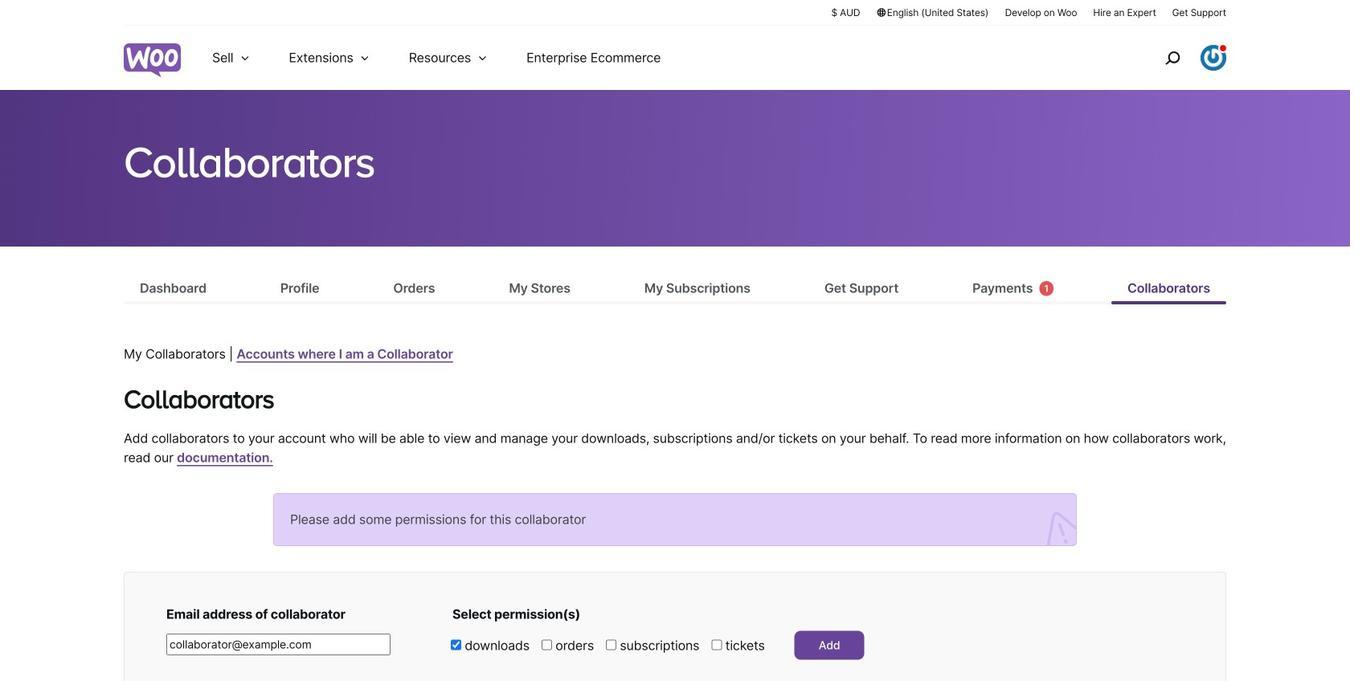 Task type: describe. For each thing, give the bounding box(es) containing it.
search image
[[1160, 45, 1186, 71]]

open account menu image
[[1201, 45, 1227, 71]]

service navigation menu element
[[1131, 32, 1227, 84]]



Task type: vqa. For each thing, say whether or not it's contained in the screenshot.
Service navigation menu element
yes



Task type: locate. For each thing, give the bounding box(es) containing it.
None checkbox
[[451, 640, 462, 651], [606, 640, 617, 651], [712, 640, 722, 651], [451, 640, 462, 651], [606, 640, 617, 651], [712, 640, 722, 651]]

None checkbox
[[542, 640, 552, 651]]



